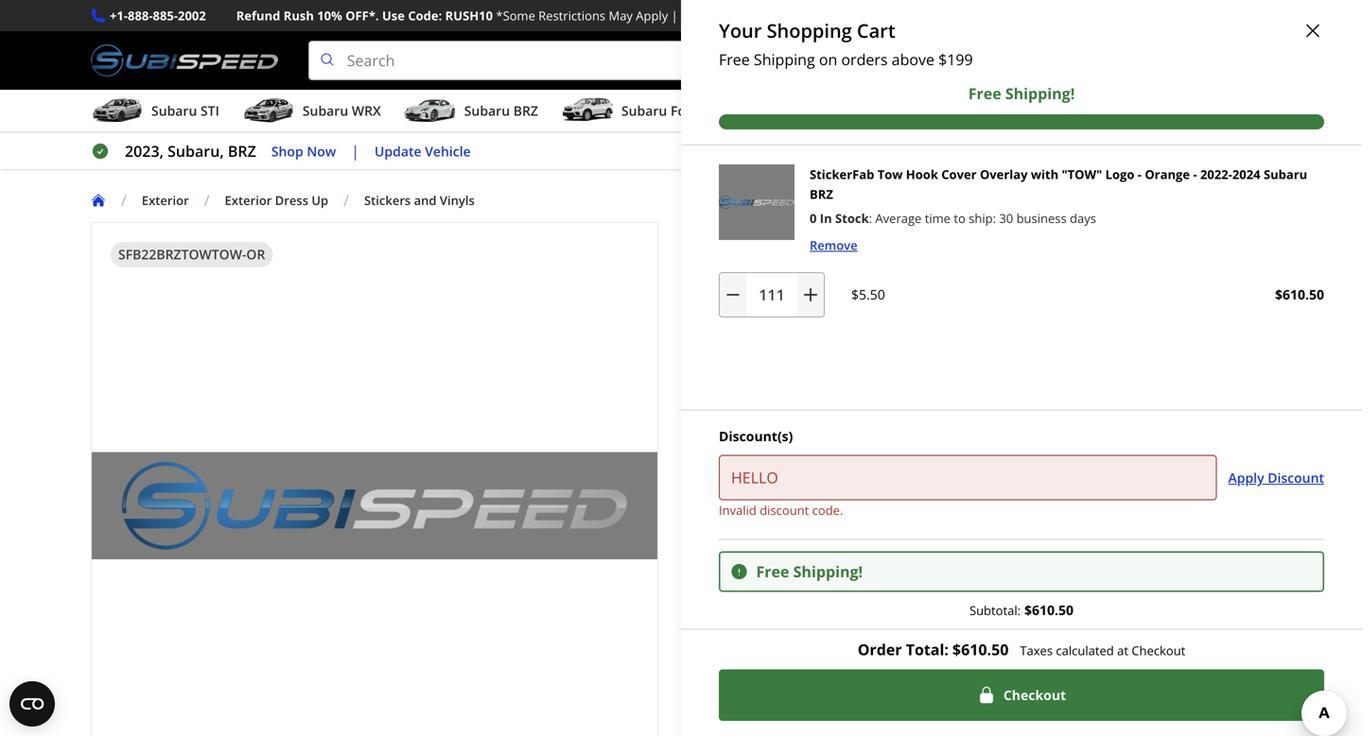 Task type: vqa. For each thing, say whether or not it's contained in the screenshot.
the Black related to (Clear
no



Task type: describe. For each thing, give the bounding box(es) containing it.
up
[[858, 565, 874, 582]]

exterior for exterior dress up
[[225, 192, 272, 209]]

"tow" for stickerfab tow hook cover overlay with "tow" logo - orange - 2022-2024 subaru brz 0 in stock : average time to ship: 30 business days
[[1062, 166, 1102, 183]]

0 horizontal spatial $610.50
[[953, 640, 1009, 660]]

tow for stickerfab tow hook cover overlay with "tow" logo - orange - 2022-2024 subaru brz
[[789, 225, 827, 251]]

exterior for exterior
[[142, 192, 189, 209]]

1 horizontal spatial business
[[1068, 437, 1130, 457]]

199
[[947, 49, 973, 70]]

off*.
[[346, 7, 379, 24]]

checkout inside button
[[1004, 687, 1066, 705]]

2024 for stickerfab tow hook cover overlay with "tow" logo - orange - 2022-2024 subaru brz
[[738, 256, 781, 282]]

total:
[[906, 640, 949, 660]]

stickers
[[364, 192, 411, 209]]

none number field inside your shopping cart dialog
[[719, 272, 825, 318]]

apply discount
[[1228, 469, 1325, 487]]

1 empty star image from the left
[[705, 292, 722, 309]]

added to cart
[[949, 500, 1038, 518]]

overlay for stickerfab tow hook cover overlay with "tow" logo - orange - 2022-2024 subaru brz 0 in stock : average time to ship: 30 business days
[[980, 166, 1028, 183]]

1 horizontal spatial $610.50
[[1025, 602, 1074, 620]]

added
[[949, 500, 990, 518]]

discount
[[1268, 469, 1325, 487]]

invalid
[[719, 502, 757, 519]]

stickerfab tow hook cover overlay with "tow" logo - orange - 2022-2024 subaru brz link
[[810, 166, 1308, 203]]

|
[[671, 7, 678, 24]]

apply discount button
[[1228, 455, 1325, 501]]

0 vertical spatial shipping
[[711, 7, 764, 24]]

brz for stickerfab tow hook cover overlay with "tow" logo - orange - 2022-2024 subaru brz
[[857, 256, 892, 282]]

match
[[753, 565, 789, 582]]

to right up
[[877, 565, 890, 582]]

taxes calculated at checkout
[[1020, 643, 1186, 660]]

&
[[1114, 598, 1123, 615]]

with for stickerfab tow hook cover overlay with "tow" logo - orange - 2022-2024 subaru brz
[[1018, 225, 1058, 251]]

free down 199
[[969, 83, 1002, 104]]

code:
[[408, 7, 442, 24]]

2 vertical spatial shipping!
[[751, 598, 807, 615]]

stickerfab tow hook cover overlay with "tow" logo - orange - 2022-2024 subaru brz
[[689, 225, 1266, 282]]

write a review link
[[787, 292, 868, 309]]

price
[[721, 565, 750, 582]]

free down your
[[719, 49, 750, 70]]

fab
[[857, 650, 879, 667]]

rated excellent & trusted
[[1016, 598, 1174, 615]]

this
[[719, 693, 749, 713]]

stickerfab tow hook cover overlay with "tow" logo - orange - 2022-2024 subaru brz 0 in stock : average time to ship: 30 business days
[[810, 166, 1308, 227]]

subaru for stickerfab tow hook cover overlay with "tow" logo - orange - 2022-2024 subaru brz
[[786, 256, 852, 282]]

2 empty star image from the left
[[738, 292, 755, 309]]

cart for your shopping cart
[[857, 18, 896, 44]]

remove button
[[810, 235, 858, 256]]

logo for stickerfab tow hook cover overlay with "tow" logo - orange - 2022-2024 subaru brz
[[1128, 225, 1171, 251]]

/ for exterior dress up
[[204, 190, 210, 211]]

code.
[[812, 502, 843, 519]]

review
[[831, 292, 868, 309]]

invalid discount code.
[[719, 502, 843, 519]]

free right price
[[756, 562, 789, 582]]

885-
[[153, 7, 178, 24]]

cart for added to cart
[[1011, 500, 1038, 518]]

your
[[719, 18, 762, 44]]

$5.50
[[851, 286, 885, 304]]

888-
[[128, 7, 153, 24]]

restrictions
[[539, 7, 606, 24]]

discount(s)
[[719, 428, 793, 446]]

write a review
[[787, 292, 868, 309]]

1 vertical spatial 0
[[814, 437, 822, 457]]

orders
[[841, 49, 888, 70]]

cover for stickerfab tow hook cover overlay with "tow" logo - orange - 2022-2024 subaru brz
[[885, 225, 937, 251]]

rush
[[284, 7, 314, 24]]

a
[[821, 292, 827, 309]]

110%
[[893, 565, 925, 582]]

time inside stickerfab tow hook cover overlay with "tow" logo - orange - 2022-2024 subaru brz 0 in stock : average time to ship: 30 business days
[[925, 210, 951, 227]]

business inside stickerfab tow hook cover overlay with "tow" logo - orange - 2022-2024 subaru brz 0 in stock : average time to ship: 30 business days
[[1017, 210, 1067, 227]]

stock:
[[845, 437, 891, 457]]

apply inside "button"
[[1228, 469, 1264, 487]]

hook for stickerfab tow hook cover overlay with "tow" logo - orange - 2022-2024 subaru brz
[[832, 225, 880, 251]]

2022- for stickerfab tow hook cover overlay with "tow" logo - orange - 2022-2024 subaru brz
[[689, 256, 738, 282]]

2024 for stickerfab tow hook cover overlay with "tow" logo - orange - 2022-2024 subaru brz 0 in stock : average time to ship: 30 business days
[[1233, 166, 1261, 183]]

refund
[[236, 7, 280, 24]]

on
[[768, 7, 785, 24]]

brz for stickerfab tow hook cover overlay with "tow" logo - orange - 2022-2024 subaru brz 0 in stock : average time to ship: 30 business days
[[810, 186, 833, 203]]

0 vertical spatial apply
[[636, 7, 668, 24]]

price match guarantee up to 110%
[[721, 565, 925, 582]]

orange for stickerfab tow hook cover overlay with "tow" logo - orange - 2022-2024 subaru brz
[[1187, 225, 1255, 251]]

stickerfab for stickerfab tow hook cover overlay with "tow" logo - orange - 2022-2024 subaru brz
[[689, 225, 784, 251]]

search input field
[[308, 41, 1154, 81]]

dealer
[[755, 649, 793, 666]]

free down price
[[721, 598, 748, 615]]

1 horizontal spatial checkout
[[1132, 643, 1186, 660]]

/ for exterior
[[121, 190, 127, 211]]

subtotal: $610.50
[[970, 602, 1074, 620]]

free shipping! inside your shopping cart dialog
[[756, 562, 863, 582]]

stock
[[835, 210, 869, 227]]

to inside button
[[994, 500, 1007, 518]]

orange for stickerfab tow hook cover overlay with "tow" logo - orange - 2022-2024 subaru brz 0 in stock : average time to ship: 30 business days
[[1145, 166, 1190, 183]]

rated
[[1016, 598, 1052, 615]]

0 inside stickerfab tow hook cover overlay with "tow" logo - orange - 2022-2024 subaru brz 0 in stock : average time to ship: 30 business days
[[810, 210, 817, 227]]

$199
[[867, 7, 895, 24]]

sticker fab image
[[719, 165, 795, 240]]

1 vertical spatial free shipping!
[[721, 598, 807, 615]]

may
[[609, 7, 633, 24]]

+1-888-885-2002 link
[[110, 6, 206, 26]]

remove
[[810, 237, 858, 254]]

2 empty star image from the left
[[755, 292, 772, 309]]

10%
[[317, 7, 342, 24]]

checkout link
[[719, 670, 1325, 722]]

"tow" for stickerfab tow hook cover overlay with "tow" logo - orange - 2022-2024 subaru brz
[[1063, 225, 1123, 251]]

write
[[787, 292, 817, 309]]

sticker
[[811, 650, 854, 667]]

calculated
[[1056, 643, 1114, 660]]



Task type: locate. For each thing, give the bounding box(es) containing it.
of
[[796, 649, 807, 666]]

stickerfab up the decrement 'icon'
[[689, 225, 784, 251]]

+1-888-885-2002
[[110, 7, 206, 24]]

over
[[834, 7, 864, 24]]

1 horizontal spatial 30
[[1047, 437, 1064, 457]]

orange
[[1145, 166, 1190, 183], [1187, 225, 1255, 251]]

2022-
[[1201, 166, 1233, 183], [689, 256, 738, 282]]

0 horizontal spatial business
[[1017, 210, 1067, 227]]

empty star image
[[722, 292, 738, 309], [755, 292, 772, 309]]

0 up remove
[[810, 210, 817, 227]]

1 vertical spatial in
[[826, 437, 841, 457]]

0 vertical spatial cover
[[942, 166, 977, 183]]

0 vertical spatial stickerfab
[[810, 166, 874, 183]]

stickerfab up stock
[[810, 166, 874, 183]]

overlay
[[980, 166, 1028, 183], [942, 225, 1013, 251]]

ship: up "added to cart"
[[1010, 437, 1043, 457]]

"tow" inside stickerfab tow hook cover overlay with "tow" logo - orange - 2022-2024 subaru brz 0 in stock : average time to ship: 30 business days
[[1062, 166, 1102, 183]]

2 vertical spatial $610.50
[[953, 640, 1009, 660]]

tow for stickerfab tow hook cover overlay with "tow" logo - orange - 2022-2024 subaru brz 0 in stock : average time to ship: 30 business days
[[878, 166, 903, 183]]

1 horizontal spatial subaru
[[1264, 166, 1308, 183]]

1 vertical spatial cover
[[885, 225, 937, 251]]

shipping left the on
[[711, 7, 764, 24]]

1 vertical spatial 2022-
[[689, 256, 738, 282]]

0
[[810, 210, 817, 227], [814, 437, 822, 457]]

shipping! right match on the bottom right of page
[[793, 562, 863, 582]]

to right :
[[954, 210, 966, 227]]

1 vertical spatial logo
[[1128, 225, 1171, 251]]

open widget image
[[9, 682, 55, 728]]

0 vertical spatial $610.50
[[1275, 286, 1325, 304]]

shipping
[[711, 7, 764, 24], [754, 49, 815, 70]]

1 horizontal spatial brz
[[857, 256, 892, 282]]

/ up sfb22brztowtow-
[[121, 190, 127, 211]]

with inside stickerfab tow hook cover overlay with "tow" logo - orange - 2022-2024 subaru brz
[[1018, 225, 1058, 251]]

empty star image left the decrement 'icon'
[[705, 292, 722, 309]]

1 vertical spatial brz
[[857, 256, 892, 282]]

your shopping cart dialog
[[681, 0, 1362, 737]]

brz inside stickerfab tow hook cover overlay with "tow" logo - orange - 2022-2024 subaru brz
[[857, 256, 892, 282]]

above
[[892, 49, 935, 70]]

0 horizontal spatial brz
[[810, 186, 833, 203]]

0 vertical spatial free shipping!
[[756, 562, 863, 582]]

time right :
[[925, 210, 951, 227]]

logo for stickerfab tow hook cover overlay with "tow" logo - orange - 2022-2024 subaru brz 0 in stock : average time to ship: 30 business days
[[1106, 166, 1135, 183]]

1 horizontal spatial tow
[[878, 166, 903, 183]]

1 horizontal spatial empty star image
[[738, 292, 755, 309]]

2024 inside stickerfab tow hook cover overlay with "tow" logo - orange - 2022-2024 subaru brz
[[738, 256, 781, 282]]

0 horizontal spatial hook
[[832, 225, 880, 251]]

cart
[[857, 18, 896, 44], [1011, 500, 1038, 518]]

0 horizontal spatial ship:
[[969, 210, 996, 227]]

stickers and vinyls link
[[364, 192, 490, 209], [364, 192, 475, 209]]

cover right :
[[885, 225, 937, 251]]

guarantee
[[793, 565, 855, 582]]

rush10
[[445, 7, 493, 24]]

order
[[858, 640, 902, 660]]

1 horizontal spatial cart
[[1011, 500, 1038, 518]]

subtotal:
[[970, 602, 1021, 620]]

stickerfab
[[810, 166, 874, 183], [689, 225, 784, 251]]

1 horizontal spatial stickerfab
[[810, 166, 874, 183]]

0 vertical spatial shipping!
[[1006, 83, 1075, 104]]

exterior up sfb22brztowtow-
[[142, 192, 189, 209]]

1 empty star image from the left
[[722, 292, 738, 309]]

0 vertical spatial orange
[[1145, 166, 1190, 183]]

0 horizontal spatial time
[[925, 210, 951, 227]]

checkout right at
[[1132, 643, 1186, 660]]

/
[[121, 190, 127, 211], [204, 190, 210, 211], [344, 190, 349, 211]]

empty star image right the decrement 'icon'
[[755, 292, 772, 309]]

0 vertical spatial business
[[1017, 210, 1067, 227]]

added to cart button
[[689, 487, 1272, 532]]

1 vertical spatial apply
[[1228, 469, 1264, 487]]

0 horizontal spatial stickerfab
[[689, 225, 784, 251]]

stickerfab inside stickerfab tow hook cover overlay with "tow" logo - orange - 2022-2024 subaru brz
[[689, 225, 784, 251]]

2024 inside stickerfab tow hook cover overlay with "tow" logo - orange - 2022-2024 subaru brz 0 in stock : average time to ship: 30 business days
[[1233, 166, 1261, 183]]

stickers and vinyls
[[364, 192, 475, 209]]

with inside stickerfab tow hook cover overlay with "tow" logo - orange - 2022-2024 subaru brz 0 in stock : average time to ship: 30 business days
[[1031, 166, 1059, 183]]

1 vertical spatial "tow"
[[1063, 225, 1123, 251]]

ship: down stickerfab tow hook cover overlay with "tow" logo - orange - 2022-2024 subaru brz link
[[969, 210, 996, 227]]

2022- inside stickerfab tow hook cover overlay with "tow" logo - orange - 2022-2024 subaru brz 0 in stock : average time to ship: 30 business days
[[1201, 166, 1233, 183]]

1 horizontal spatial days
[[1134, 437, 1166, 457]]

1 vertical spatial 2024
[[738, 256, 781, 282]]

free shipping! down match on the bottom right of page
[[721, 598, 807, 615]]

on
[[819, 49, 838, 70]]

1 horizontal spatial 2022-
[[1201, 166, 1233, 183]]

shipping down your shopping cart in the top right of the page
[[754, 49, 815, 70]]

vinyls
[[440, 192, 475, 209]]

in left stock
[[820, 210, 832, 227]]

subaru inside stickerfab tow hook cover overlay with "tow" logo - orange - 2022-2024 subaru brz
[[786, 256, 852, 282]]

trusted
[[1127, 598, 1174, 615]]

shipping inside free shipping on orders above $ 199 free shipping!
[[754, 49, 815, 70]]

in
[[820, 210, 832, 227], [826, 437, 841, 457]]

0 vertical spatial days
[[1070, 210, 1096, 227]]

1 vertical spatial shipping!
[[793, 562, 863, 582]]

average right the stock:
[[895, 437, 952, 457]]

sfb22brztowtow-
[[118, 246, 246, 264]]

0 vertical spatial tow
[[878, 166, 903, 183]]

to inside stickerfab tow hook cover overlay with "tow" logo - orange - 2022-2024 subaru brz 0 in stock : average time to ship: 30 business days
[[954, 210, 966, 227]]

logo
[[1106, 166, 1135, 183], [1128, 225, 1171, 251]]

$610.50
[[1275, 286, 1325, 304], [1025, 602, 1074, 620], [953, 640, 1009, 660]]

0 vertical spatial subaru
[[1264, 166, 1308, 183]]

shipping! down match on the bottom right of page
[[751, 598, 807, 615]]

authorized
[[689, 649, 752, 666]]

0 horizontal spatial 2024
[[738, 256, 781, 282]]

0 horizontal spatial days
[[1070, 210, 1096, 227]]

up
[[312, 192, 328, 209]]

days inside stickerfab tow hook cover overlay with "tow" logo - orange - 2022-2024 subaru brz 0 in stock : average time to ship: 30 business days
[[1070, 210, 1096, 227]]

taxes
[[1020, 643, 1053, 660]]

1 vertical spatial subaru
[[786, 256, 852, 282]]

cover inside stickerfab tow hook cover overlay with "tow" logo - orange - 2022-2024 subaru brz
[[885, 225, 937, 251]]

in inside stickerfab tow hook cover overlay with "tow" logo - orange - 2022-2024 subaru brz 0 in stock : average time to ship: 30 business days
[[820, 210, 832, 227]]

sticker fab link
[[811, 648, 879, 668]]

time
[[925, 210, 951, 227], [956, 437, 987, 457]]

orders
[[789, 7, 831, 24]]

logo inside stickerfab tow hook cover overlay with "tow" logo - orange - 2022-2024 subaru brz 0 in stock : average time to ship: 30 business days
[[1106, 166, 1135, 183]]

your shopping cart
[[719, 18, 896, 44]]

shopping
[[767, 18, 852, 44]]

apply left |
[[636, 7, 668, 24]]

1 vertical spatial orange
[[1187, 225, 1255, 251]]

1 vertical spatial cart
[[1011, 500, 1038, 518]]

1 vertical spatial shipping
[[754, 49, 815, 70]]

overlay inside stickerfab tow hook cover overlay with "tow" logo - orange - 2022-2024 subaru brz 0 in stock : average time to ship: 30 business days
[[980, 166, 1028, 183]]

subaru
[[1264, 166, 1308, 183], [786, 256, 852, 282]]

orange inside stickerfab tow hook cover overlay with "tow" logo - orange - 2022-2024 subaru brz 0 in stock : average time to ship: 30 business days
[[1145, 166, 1190, 183]]

cover inside stickerfab tow hook cover overlay with "tow" logo - orange - 2022-2024 subaru brz 0 in stock : average time to ship: 30 business days
[[942, 166, 977, 183]]

1 horizontal spatial exterior
[[225, 192, 272, 209]]

2 / from the left
[[204, 190, 210, 211]]

apply left discount
[[1228, 469, 1264, 487]]

sfb22brztowtow-or
[[118, 246, 265, 264]]

0 vertical spatial cart
[[857, 18, 896, 44]]

0 vertical spatial checkout
[[1132, 643, 1186, 660]]

0 horizontal spatial exterior
[[142, 192, 189, 209]]

1 exterior from the left
[[142, 192, 189, 209]]

or
[[246, 246, 265, 264]]

0 vertical spatial 30
[[999, 210, 1013, 227]]

1 vertical spatial days
[[1134, 437, 1166, 457]]

1 vertical spatial stickerfab
[[689, 225, 784, 251]]

30
[[999, 210, 1013, 227], [1047, 437, 1064, 457]]

1 vertical spatial $610.50
[[1025, 602, 1074, 620]]

2 horizontal spatial $610.50
[[1275, 286, 1325, 304]]

exterior left dress on the top of page
[[225, 192, 272, 209]]

cover for stickerfab tow hook cover overlay with "tow" logo - orange - 2022-2024 subaru brz 0 in stock : average time to ship: 30 business days
[[942, 166, 977, 183]]

0 vertical spatial 2024
[[1233, 166, 1261, 183]]

discount
[[760, 502, 809, 519]]

empty star image left "write"
[[722, 292, 738, 309]]

tow inside stickerfab tow hook cover overlay with "tow" logo - orange - 2022-2024 subaru brz
[[789, 225, 827, 251]]

0 horizontal spatial apply
[[636, 7, 668, 24]]

average right :
[[876, 210, 922, 227]]

increment image
[[801, 286, 820, 304]]

exterior
[[142, 192, 189, 209], [225, 192, 272, 209]]

to
[[954, 210, 966, 227], [991, 437, 1006, 457], [994, 500, 1007, 518], [877, 565, 890, 582]]

cart inside button
[[1011, 500, 1038, 518]]

1 vertical spatial checkout
[[1004, 687, 1066, 705]]

free right |
[[681, 7, 708, 24]]

0 vertical spatial with
[[1031, 166, 1059, 183]]

/ right the up
[[344, 190, 349, 211]]

1 vertical spatial hook
[[832, 225, 880, 251]]

1 vertical spatial 30
[[1047, 437, 1064, 457]]

stickerfab inside stickerfab tow hook cover overlay with "tow" logo - orange - 2022-2024 subaru brz 0 in stock : average time to ship: 30 business days
[[810, 166, 874, 183]]

subaru inside stickerfab tow hook cover overlay with "tow" logo - orange - 2022-2024 subaru brz 0 in stock : average time to ship: 30 business days
[[1264, 166, 1308, 183]]

0 in stock: average time to ship: 30 business days
[[814, 437, 1166, 457]]

1 horizontal spatial apply
[[1228, 469, 1264, 487]]

subaru for stickerfab tow hook cover overlay with "tow" logo - orange - 2022-2024 subaru brz 0 in stock : average time to ship: 30 business days
[[1264, 166, 1308, 183]]

time up added
[[956, 437, 987, 457]]

0 horizontal spatial empty star image
[[722, 292, 738, 309]]

to right added
[[994, 500, 1007, 518]]

0 horizontal spatial /
[[121, 190, 127, 211]]

cart right added
[[1011, 500, 1038, 518]]

refund rush 10% off*. use code: rush10 *some restrictions may apply | free shipping on orders over $199
[[236, 7, 895, 24]]

to up "added to cart"
[[991, 437, 1006, 457]]

1 horizontal spatial empty star image
[[755, 292, 772, 309]]

+1-
[[110, 7, 128, 24]]

/ for stickers and vinyls
[[344, 190, 349, 211]]

:
[[869, 210, 872, 227]]

3 / from the left
[[344, 190, 349, 211]]

exterior dress up link
[[225, 192, 344, 209], [225, 192, 328, 209]]

cart inside dialog
[[857, 18, 896, 44]]

2 exterior from the left
[[225, 192, 272, 209]]

in left the stock:
[[826, 437, 841, 457]]

0 horizontal spatial subaru
[[786, 256, 852, 282]]

1 vertical spatial overlay
[[942, 225, 1013, 251]]

1 / from the left
[[121, 190, 127, 211]]

excellent
[[1055, 598, 1111, 615]]

brz up remove
[[810, 186, 833, 203]]

brz up $5.50 at the right of page
[[857, 256, 892, 282]]

0 vertical spatial 0
[[810, 210, 817, 227]]

at
[[1117, 643, 1129, 660]]

decrement image
[[724, 286, 743, 304]]

cover up stickerfab tow hook cover overlay with "tow" logo - orange - 2022-2024 subaru brz
[[942, 166, 977, 183]]

tow inside stickerfab tow hook cover overlay with "tow" logo - orange - 2022-2024 subaru brz 0 in stock : average time to ship: 30 business days
[[878, 166, 903, 183]]

free shipping on orders above $ 199 free shipping!
[[719, 49, 1075, 104]]

$
[[939, 49, 947, 70]]

authorized dealer of sticker fab
[[689, 649, 879, 667]]

shipping! inside free shipping on orders above $ 199 free shipping!
[[1006, 83, 1075, 104]]

cover
[[942, 166, 977, 183], [885, 225, 937, 251]]

exterior dress up
[[225, 192, 328, 209]]

0 vertical spatial 2022-
[[1201, 166, 1233, 183]]

and
[[414, 192, 437, 209]]

1 vertical spatial business
[[1068, 437, 1130, 457]]

empty star image
[[705, 292, 722, 309], [738, 292, 755, 309]]

0 vertical spatial hook
[[906, 166, 938, 183]]

this fits
[[719, 693, 776, 713]]

overlay inside stickerfab tow hook cover overlay with "tow" logo - orange - 2022-2024 subaru brz
[[942, 225, 1013, 251]]

0 vertical spatial ship:
[[969, 210, 996, 227]]

0 vertical spatial logo
[[1106, 166, 1135, 183]]

2022- for stickerfab tow hook cover overlay with "tow" logo - orange - 2022-2024 subaru brz 0 in stock : average time to ship: 30 business days
[[1201, 166, 1233, 183]]

days
[[1070, 210, 1096, 227], [1134, 437, 1166, 457]]

0 horizontal spatial 30
[[999, 210, 1013, 227]]

orange inside stickerfab tow hook cover overlay with "tow" logo - orange - 2022-2024 subaru brz
[[1187, 225, 1255, 251]]

free shipping! down code.
[[756, 562, 863, 582]]

average inside stickerfab tow hook cover overlay with "tow" logo - orange - 2022-2024 subaru brz 0 in stock : average time to ship: 30 business days
[[876, 210, 922, 227]]

*some
[[496, 7, 535, 24]]

checkout down taxes
[[1004, 687, 1066, 705]]

"tow" inside stickerfab tow hook cover overlay with "tow" logo - orange - 2022-2024 subaru brz
[[1063, 225, 1123, 251]]

1 horizontal spatial ship:
[[1010, 437, 1043, 457]]

1 horizontal spatial time
[[956, 437, 987, 457]]

tow
[[878, 166, 903, 183], [789, 225, 827, 251]]

0 horizontal spatial empty star image
[[705, 292, 722, 309]]

0 horizontal spatial 2022-
[[689, 256, 738, 282]]

0 vertical spatial overlay
[[980, 166, 1028, 183]]

0 horizontal spatial tow
[[789, 225, 827, 251]]

stickerfab for stickerfab tow hook cover overlay with "tow" logo - orange - 2022-2024 subaru brz 0 in stock : average time to ship: 30 business days
[[810, 166, 874, 183]]

Discount Code field
[[719, 455, 1217, 501]]

hook for stickerfab tow hook cover overlay with "tow" logo - orange - 2022-2024 subaru brz 0 in stock : average time to ship: 30 business days
[[906, 166, 938, 183]]

1 horizontal spatial /
[[204, 190, 210, 211]]

1 horizontal spatial hook
[[906, 166, 938, 183]]

None number field
[[719, 272, 825, 318]]

empty star image left "write"
[[738, 292, 755, 309]]

with for stickerfab tow hook cover overlay with "tow" logo - orange - 2022-2024 subaru brz 0 in stock : average time to ship: 30 business days
[[1031, 166, 1059, 183]]

business
[[1017, 210, 1067, 227], [1068, 437, 1130, 457]]

overlay for stickerfab tow hook cover overlay with "tow" logo - orange - 2022-2024 subaru brz
[[942, 225, 1013, 251]]

30 inside stickerfab tow hook cover overlay with "tow" logo - orange - 2022-2024 subaru brz 0 in stock : average time to ship: 30 business days
[[999, 210, 1013, 227]]

checkout button
[[719, 670, 1325, 722]]

1 vertical spatial time
[[956, 437, 987, 457]]

1 vertical spatial with
[[1018, 225, 1058, 251]]

use
[[382, 7, 405, 24]]

free shipping!
[[756, 562, 863, 582], [721, 598, 807, 615]]

hook inside stickerfab tow hook cover overlay with "tow" logo - orange - 2022-2024 subaru brz 0 in stock : average time to ship: 30 business days
[[906, 166, 938, 183]]

/ up sfb22brztowtow-or
[[204, 190, 210, 211]]

ship: inside stickerfab tow hook cover overlay with "tow" logo - orange - 2022-2024 subaru brz 0 in stock : average time to ship: 30 business days
[[969, 210, 996, 227]]

0 vertical spatial brz
[[810, 186, 833, 203]]

order total: $610.50
[[858, 640, 1009, 660]]

2 horizontal spatial /
[[344, 190, 349, 211]]

1 horizontal spatial 2024
[[1233, 166, 1261, 183]]

0 horizontal spatial cart
[[857, 18, 896, 44]]

cart up "orders"
[[857, 18, 896, 44]]

2002
[[178, 7, 206, 24]]

0 vertical spatial time
[[925, 210, 951, 227]]

brz inside stickerfab tow hook cover overlay with "tow" logo - orange - 2022-2024 subaru brz 0 in stock : average time to ship: 30 business days
[[810, 186, 833, 203]]

logo inside stickerfab tow hook cover overlay with "tow" logo - orange - 2022-2024 subaru brz
[[1128, 225, 1171, 251]]

hook
[[906, 166, 938, 183], [832, 225, 880, 251]]

0 vertical spatial "tow"
[[1062, 166, 1102, 183]]

2022- inside stickerfab tow hook cover overlay with "tow" logo - orange - 2022-2024 subaru brz
[[689, 256, 738, 282]]

"tow"
[[1062, 166, 1102, 183], [1063, 225, 1123, 251]]

1 vertical spatial tow
[[789, 225, 827, 251]]

shipping! up stickerfab tow hook cover overlay with "tow" logo - orange - 2022-2024 subaru brz link
[[1006, 83, 1075, 104]]

hook inside stickerfab tow hook cover overlay with "tow" logo - orange - 2022-2024 subaru brz
[[832, 225, 880, 251]]

dress
[[275, 192, 308, 209]]

0 left the stock:
[[814, 437, 822, 457]]

fits
[[753, 693, 776, 713]]

-
[[1138, 166, 1142, 183], [1193, 166, 1197, 183], [1176, 225, 1182, 251], [1260, 225, 1266, 251]]

1 vertical spatial average
[[895, 437, 952, 457]]

1 vertical spatial ship:
[[1010, 437, 1043, 457]]

0 vertical spatial average
[[876, 210, 922, 227]]

0 horizontal spatial checkout
[[1004, 687, 1066, 705]]

0 horizontal spatial cover
[[885, 225, 937, 251]]



